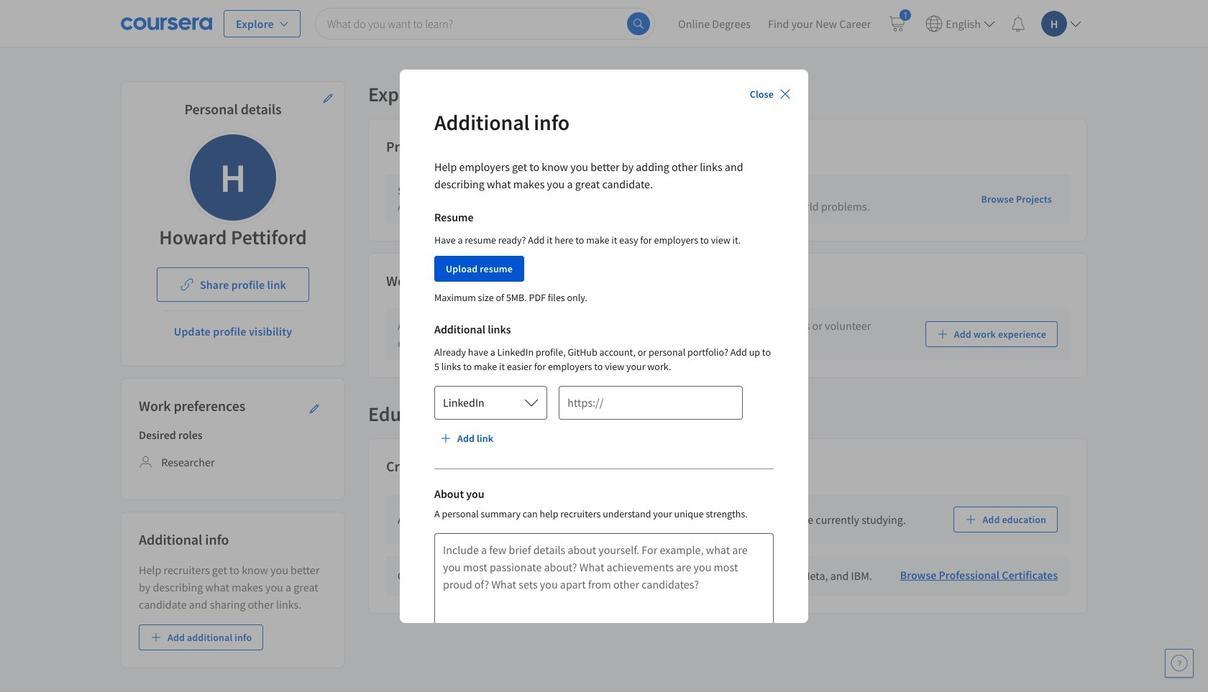 Task type: locate. For each thing, give the bounding box(es) containing it.
information about credentials section image
[[462, 462, 473, 474]]

None search field
[[315, 8, 655, 39]]

help center image
[[1171, 655, 1188, 672]]

Website Address text field
[[559, 386, 743, 420]]

menu
[[670, 0, 1087, 47]]

dialog
[[400, 69, 808, 683]]

edit image
[[309, 403, 320, 415]]

menu item
[[920, 6, 1001, 41]]



Task type: vqa. For each thing, say whether or not it's contained in the screenshot.
Information About Credentials Section icon
yes



Task type: describe. For each thing, give the bounding box(es) containing it.
About you text field
[[434, 533, 774, 654]]

coursera image
[[121, 12, 212, 35]]

shopping cart: 1 item element
[[888, 9, 911, 32]]

edit personal details. image
[[322, 93, 334, 104]]



